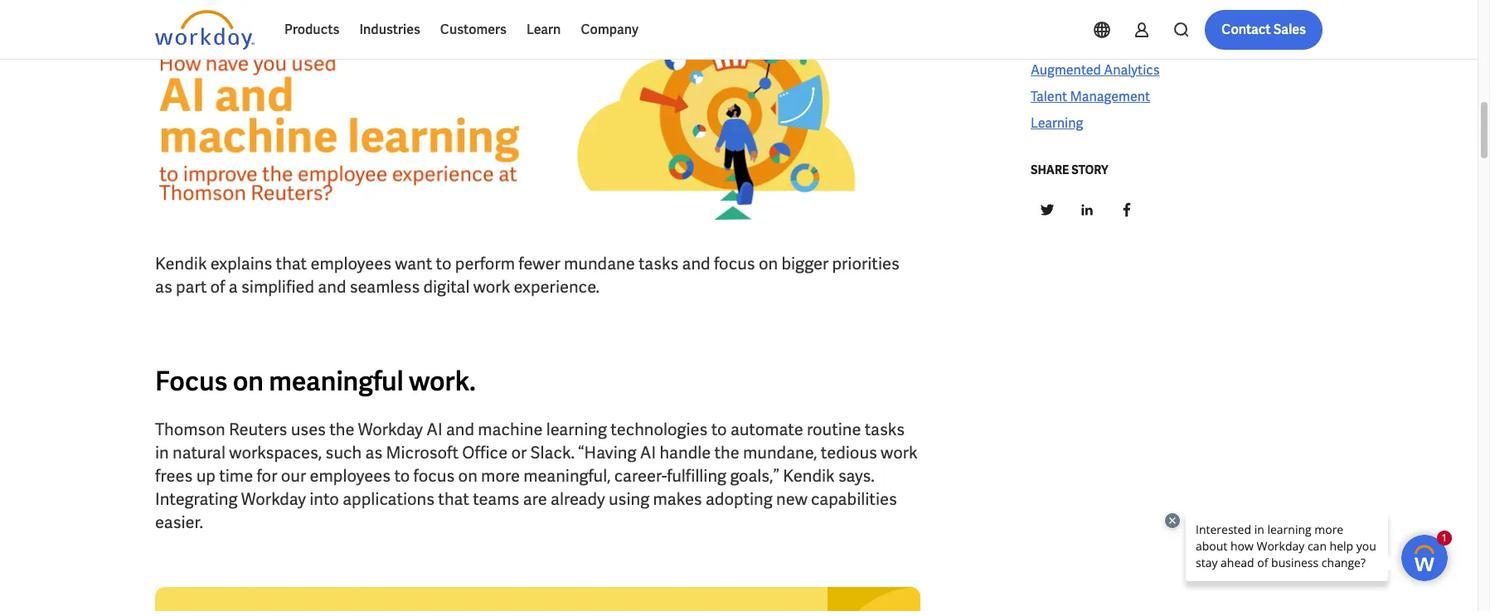 Task type: vqa. For each thing, say whether or not it's contained in the screenshot.
that to the left
yes



Task type: describe. For each thing, give the bounding box(es) containing it.
"having
[[579, 442, 637, 464]]

natural
[[173, 442, 226, 464]]

focus inside thomson reuters uses the workday ai and machine learning technologies to automate routine tasks in natural workspaces, such as microsoft office or slack. "having ai handle the mundane, tedious work frees up time for our employees to focus on more meaningful, career-fulfilling goals," kendik says. integrating workday into applications that teams are already using makes adopting new capabilities easier.
[[414, 465, 455, 487]]

1 vertical spatial to
[[712, 419, 727, 440]]

to inside kendik explains that employees want to perform fewer mundane tasks and focus on bigger priorities as part of a simplified and seamless digital work experience.
[[436, 253, 452, 275]]

seamless
[[350, 276, 420, 298]]

our
[[281, 465, 306, 487]]

up
[[196, 465, 216, 487]]

capital
[[1078, 8, 1121, 26]]

augmented analytics
[[1031, 61, 1160, 79]]

and inside thomson reuters uses the workday ai and machine learning technologies to automate routine tasks in natural workspaces, such as microsoft office or slack. "having ai handle the mundane, tedious work frees up time for our employees to focus on more meaningful, career-fulfilling goals," kendik says. integrating workday into applications that teams are already using makes adopting new capabilities easier.
[[446, 419, 475, 440]]

into
[[310, 489, 339, 510]]

0 horizontal spatial ai
[[427, 419, 443, 440]]

story
[[1072, 163, 1109, 178]]

1 vertical spatial the
[[715, 442, 740, 464]]

such
[[326, 442, 362, 464]]

1 vertical spatial ai
[[640, 442, 656, 464]]

on inside thomson reuters uses the workday ai and machine learning technologies to automate routine tasks in natural workspaces, such as microsoft office or slack. "having ai handle the mundane, tedious work frees up time for our employees to focus on more meaningful, career-fulfilling goals," kendik says. integrating workday into applications that teams are already using makes adopting new capabilities easier.
[[458, 465, 478, 487]]

human capital management link
[[1031, 7, 1204, 27]]

0 horizontal spatial and
[[318, 276, 346, 298]]

industries
[[360, 21, 420, 38]]

time
[[219, 465, 253, 487]]

meaningful,
[[524, 465, 611, 487]]

augmented analytics link
[[1031, 61, 1160, 80]]

meaningful
[[269, 364, 404, 399]]

as inside kendik explains that employees want to perform fewer mundane tasks and focus on bigger priorities as part of a simplified and seamless digital work experience.
[[155, 276, 172, 298]]

experience.
[[514, 276, 600, 298]]

kendik inside thomson reuters uses the workday ai and machine learning technologies to automate routine tasks in natural workspaces, such as microsoft office or slack. "having ai handle the mundane, tedious work frees up time for our employees to focus on more meaningful, career-fulfilling goals," kendik says. integrating workday into applications that teams are already using makes adopting new capabilities easier.
[[783, 465, 835, 487]]

perform
[[455, 253, 515, 275]]

mundane,
[[743, 442, 818, 464]]

bigger
[[782, 253, 829, 275]]

mundane
[[564, 253, 635, 275]]

kendik inside kendik explains that employees want to perform fewer mundane tasks and focus on bigger priorities as part of a simplified and seamless digital work experience.
[[155, 253, 207, 275]]

0 horizontal spatial to
[[394, 465, 410, 487]]

work.
[[409, 364, 476, 399]]

focus
[[155, 364, 228, 399]]

industries button
[[350, 10, 430, 50]]

routine
[[807, 419, 862, 440]]

augmented
[[1031, 61, 1102, 79]]

says.
[[839, 465, 875, 487]]

digital
[[423, 276, 470, 298]]

contact sales link
[[1206, 10, 1323, 50]]

customers button
[[430, 10, 517, 50]]

are
[[523, 489, 547, 510]]

0 horizontal spatial the
[[330, 419, 355, 440]]

tasks inside kendik explains that employees want to perform fewer mundane tasks and focus on bigger priorities as part of a simplified and seamless digital work experience.
[[639, 253, 679, 275]]

automate
[[731, 419, 804, 440]]

products button
[[275, 10, 350, 50]]

tedious
[[821, 442, 878, 464]]

learning
[[546, 419, 607, 440]]

makes
[[653, 489, 702, 510]]

kendik explains that employees want to perform fewer mundane tasks and focus on bigger priorities as part of a simplified and seamless digital work experience.
[[155, 253, 900, 298]]

0 horizontal spatial workday
[[241, 489, 306, 510]]

1 vertical spatial on
[[233, 364, 264, 399]]

applications
[[343, 489, 435, 510]]

more
[[481, 465, 520, 487]]

human capital management
[[1031, 8, 1204, 26]]

thomson
[[155, 419, 225, 440]]

office
[[462, 442, 508, 464]]

talent
[[1031, 88, 1068, 105]]

go to the homepage image
[[155, 10, 255, 50]]

that inside thomson reuters uses the workday ai and machine learning technologies to automate routine tasks in natural workspaces, such as microsoft office or slack. "having ai handle the mundane, tedious work frees up time for our employees to focus on more meaningful, career-fulfilling goals," kendik says. integrating workday into applications that teams are already using makes adopting new capabilities easier.
[[438, 489, 469, 510]]

handle
[[660, 442, 711, 464]]

contact sales
[[1222, 21, 1307, 38]]

part
[[176, 276, 207, 298]]



Task type: locate. For each thing, give the bounding box(es) containing it.
that up simplified
[[276, 253, 307, 275]]

1 vertical spatial that
[[438, 489, 469, 510]]

to
[[436, 253, 452, 275], [712, 419, 727, 440], [394, 465, 410, 487]]

kendik up the new
[[783, 465, 835, 487]]

on up reuters
[[233, 364, 264, 399]]

to up 'digital'
[[436, 253, 452, 275]]

thomson reuters uses the workday ai and machine learning technologies to automate routine tasks in natural workspaces, such as microsoft office or slack. "having ai handle the mundane, tedious work frees up time for our employees to focus on more meaningful, career-fulfilling goals," kendik says. integrating workday into applications that teams are already using makes adopting new capabilities easier.
[[155, 419, 918, 533]]

1 horizontal spatial tasks
[[865, 419, 905, 440]]

sales
[[1274, 21, 1307, 38]]

management down "augmented analytics" link
[[1070, 88, 1151, 105]]

priorities
[[832, 253, 900, 275]]

work inside kendik explains that employees want to perform fewer mundane tasks and focus on bigger priorities as part of a simplified and seamless digital work experience.
[[473, 276, 510, 298]]

career-
[[615, 465, 667, 487]]

learning link
[[1031, 114, 1084, 134]]

simplified
[[241, 276, 314, 298]]

products
[[285, 21, 340, 38]]

1 vertical spatial kendik
[[783, 465, 835, 487]]

using
[[609, 489, 650, 510]]

learning
[[1031, 114, 1084, 132]]

a
[[229, 276, 238, 298]]

as right such
[[365, 442, 383, 464]]

2 vertical spatial on
[[458, 465, 478, 487]]

talent management link
[[1031, 87, 1151, 107]]

already
[[551, 489, 605, 510]]

1 horizontal spatial ai
[[640, 442, 656, 464]]

goals,"
[[730, 465, 780, 487]]

management up analytics
[[1124, 8, 1204, 26]]

tasks
[[639, 253, 679, 275], [865, 419, 905, 440]]

0 horizontal spatial tasks
[[639, 253, 679, 275]]

0 vertical spatial employees
[[311, 253, 392, 275]]

tasks right "mundane"
[[639, 253, 679, 275]]

2 horizontal spatial on
[[759, 253, 778, 275]]

employees down such
[[310, 465, 391, 487]]

company button
[[571, 10, 649, 50]]

1 horizontal spatial focus
[[714, 253, 755, 275]]

adopting
[[706, 489, 773, 510]]

in
[[155, 442, 169, 464]]

1 vertical spatial as
[[365, 442, 383, 464]]

kendik up the part at left top
[[155, 253, 207, 275]]

0 vertical spatial ai
[[427, 419, 443, 440]]

customers
[[440, 21, 507, 38]]

0 vertical spatial on
[[759, 253, 778, 275]]

1 horizontal spatial the
[[715, 442, 740, 464]]

0 horizontal spatial on
[[233, 364, 264, 399]]

workday down the for
[[241, 489, 306, 510]]

focus inside kendik explains that employees want to perform fewer mundane tasks and focus on bigger priorities as part of a simplified and seamless digital work experience.
[[714, 253, 755, 275]]

that inside kendik explains that employees want to perform fewer mundane tasks and focus on bigger priorities as part of a simplified and seamless digital work experience.
[[276, 253, 307, 275]]

0 vertical spatial workday
[[358, 419, 423, 440]]

0 vertical spatial as
[[155, 276, 172, 298]]

2 vertical spatial to
[[394, 465, 410, 487]]

that left teams
[[438, 489, 469, 510]]

work right tedious
[[881, 442, 918, 464]]

ai up career-
[[640, 442, 656, 464]]

of
[[210, 276, 225, 298]]

1 horizontal spatial work
[[881, 442, 918, 464]]

the up goals,"
[[715, 442, 740, 464]]

human
[[1031, 8, 1075, 26]]

talent management
[[1031, 88, 1151, 105]]

to up applications
[[394, 465, 410, 487]]

0 horizontal spatial work
[[473, 276, 510, 298]]

0 vertical spatial work
[[473, 276, 510, 298]]

management
[[1124, 8, 1204, 26], [1070, 88, 1151, 105]]

reuters
[[229, 419, 287, 440]]

microsoft
[[386, 442, 459, 464]]

share
[[1031, 163, 1070, 178]]

learn
[[527, 21, 561, 38]]

new
[[777, 489, 808, 510]]

focus down microsoft
[[414, 465, 455, 487]]

0 vertical spatial that
[[276, 253, 307, 275]]

work down perform
[[473, 276, 510, 298]]

or
[[511, 442, 527, 464]]

1 horizontal spatial and
[[446, 419, 475, 440]]

capabilities
[[811, 489, 897, 510]]

technologies
[[611, 419, 708, 440]]

work
[[473, 276, 510, 298], [881, 442, 918, 464]]

0 horizontal spatial focus
[[414, 465, 455, 487]]

slack.
[[531, 442, 575, 464]]

0 horizontal spatial kendik
[[155, 253, 207, 275]]

1 horizontal spatial on
[[458, 465, 478, 487]]

1 vertical spatial employees
[[310, 465, 391, 487]]

tasks up tedious
[[865, 419, 905, 440]]

frees
[[155, 465, 193, 487]]

workday
[[358, 419, 423, 440], [241, 489, 306, 510]]

1 horizontal spatial workday
[[358, 419, 423, 440]]

explains
[[211, 253, 272, 275]]

work inside thomson reuters uses the workday ai and machine learning technologies to automate routine tasks in natural workspaces, such as microsoft office or slack. "having ai handle the mundane, tedious work frees up time for our employees to focus on more meaningful, career-fulfilling goals," kendik says. integrating workday into applications that teams are already using makes adopting new capabilities easier.
[[881, 442, 918, 464]]

share story
[[1031, 163, 1109, 178]]

that
[[276, 253, 307, 275], [438, 489, 469, 510]]

the
[[330, 419, 355, 440], [715, 442, 740, 464]]

focus left bigger on the right top of page
[[714, 253, 755, 275]]

teams
[[473, 489, 520, 510]]

tasks inside thomson reuters uses the workday ai and machine learning technologies to automate routine tasks in natural workspaces, such as microsoft office or slack. "having ai handle the mundane, tedious work frees up time for our employees to focus on more meaningful, career-fulfilling goals," kendik says. integrating workday into applications that teams are already using makes adopting new capabilities easier.
[[865, 419, 905, 440]]

the up such
[[330, 419, 355, 440]]

as
[[155, 276, 172, 298], [365, 442, 383, 464]]

easier.
[[155, 512, 203, 533]]

1 vertical spatial and
[[318, 276, 346, 298]]

focus on meaningful work.
[[155, 364, 476, 399]]

analytics
[[1104, 61, 1160, 79]]

1 vertical spatial management
[[1070, 88, 1151, 105]]

on inside kendik explains that employees want to perform fewer mundane tasks and focus on bigger priorities as part of a simplified and seamless digital work experience.
[[759, 253, 778, 275]]

workday up microsoft
[[358, 419, 423, 440]]

0 vertical spatial focus
[[714, 253, 755, 275]]

employees inside thomson reuters uses the workday ai and machine learning technologies to automate routine tasks in natural workspaces, such as microsoft office or slack. "having ai handle the mundane, tedious work frees up time for our employees to focus on more meaningful, career-fulfilling goals," kendik says. integrating workday into applications that teams are already using makes adopting new capabilities easier.
[[310, 465, 391, 487]]

machine
[[478, 419, 543, 440]]

employees up "seamless"
[[311, 253, 392, 275]]

2 horizontal spatial and
[[682, 253, 711, 275]]

1 vertical spatial focus
[[414, 465, 455, 487]]

employees
[[311, 253, 392, 275], [310, 465, 391, 487]]

company
[[581, 21, 639, 38]]

ai up microsoft
[[427, 419, 443, 440]]

0 vertical spatial kendik
[[155, 253, 207, 275]]

on left bigger on the right top of page
[[759, 253, 778, 275]]

1 horizontal spatial kendik
[[783, 465, 835, 487]]

as inside thomson reuters uses the workday ai and machine learning technologies to automate routine tasks in natural workspaces, such as microsoft office or slack. "having ai handle the mundane, tedious work frees up time for our employees to focus on more meaningful, career-fulfilling goals," kendik says. integrating workday into applications that teams are already using makes adopting new capabilities easier.
[[365, 442, 383, 464]]

contact
[[1222, 21, 1271, 38]]

learn button
[[517, 10, 571, 50]]

0 vertical spatial to
[[436, 253, 452, 275]]

as left the part at left top
[[155, 276, 172, 298]]

1 vertical spatial tasks
[[865, 419, 905, 440]]

2 vertical spatial and
[[446, 419, 475, 440]]

2 horizontal spatial to
[[712, 419, 727, 440]]

on down office
[[458, 465, 478, 487]]

fewer
[[519, 253, 561, 275]]

0 vertical spatial management
[[1124, 8, 1204, 26]]

0 vertical spatial tasks
[[639, 253, 679, 275]]

0 vertical spatial and
[[682, 253, 711, 275]]

fulfilling
[[667, 465, 727, 487]]

1 vertical spatial work
[[881, 442, 918, 464]]

0 horizontal spatial that
[[276, 253, 307, 275]]

for
[[257, 465, 277, 487]]

integrating
[[155, 489, 238, 510]]

uses
[[291, 419, 326, 440]]

focus
[[714, 253, 755, 275], [414, 465, 455, 487]]

employees inside kendik explains that employees want to perform fewer mundane tasks and focus on bigger priorities as part of a simplified and seamless digital work experience.
[[311, 253, 392, 275]]

1 horizontal spatial to
[[436, 253, 452, 275]]

0 horizontal spatial as
[[155, 276, 172, 298]]

1 horizontal spatial as
[[365, 442, 383, 464]]

'' image
[[155, 9, 921, 226]]

workspaces,
[[229, 442, 322, 464]]

want
[[395, 253, 432, 275]]

1 horizontal spatial that
[[438, 489, 469, 510]]

and
[[682, 253, 711, 275], [318, 276, 346, 298], [446, 419, 475, 440]]

1 vertical spatial workday
[[241, 489, 306, 510]]

on
[[759, 253, 778, 275], [233, 364, 264, 399], [458, 465, 478, 487]]

to left automate
[[712, 419, 727, 440]]

0 vertical spatial the
[[330, 419, 355, 440]]

ai
[[427, 419, 443, 440], [640, 442, 656, 464]]



